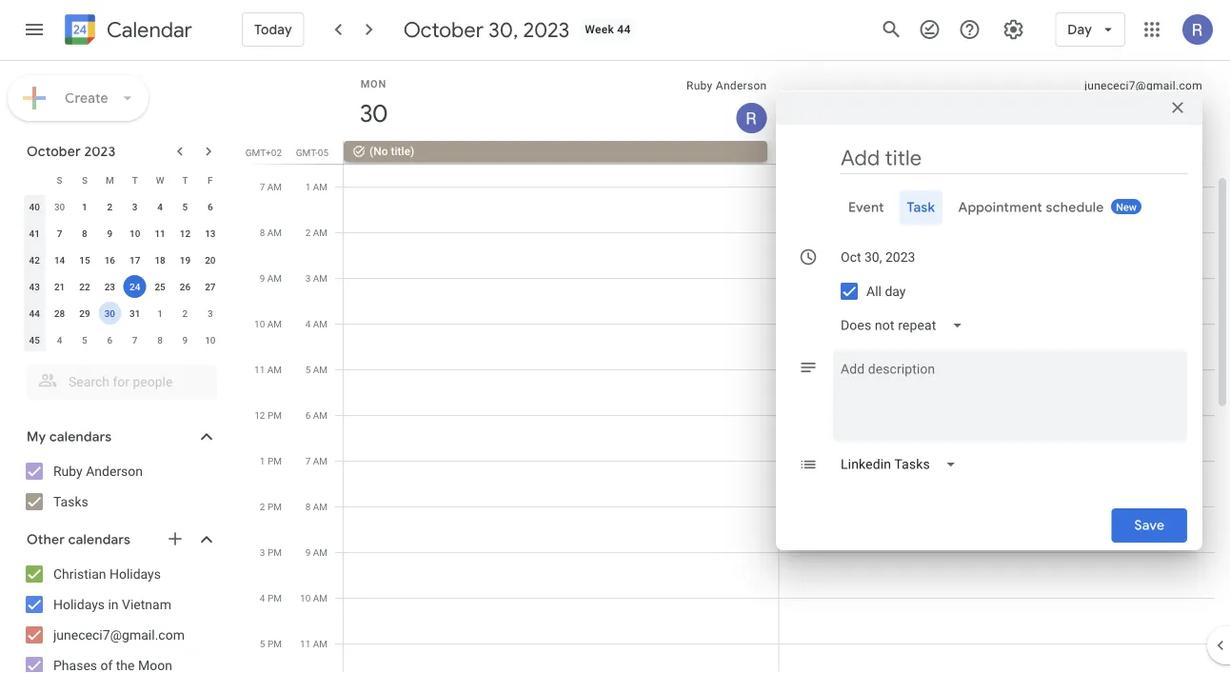 Task type: locate. For each thing, give the bounding box(es) containing it.
0 vertical spatial 44
[[617, 23, 631, 36]]

10 am right 4 pm
[[300, 592, 328, 604]]

0 horizontal spatial 11 am
[[254, 364, 282, 375]]

am down 2 am
[[313, 272, 328, 284]]

1 vertical spatial ruby
[[53, 463, 83, 479]]

0 vertical spatial ruby
[[687, 79, 713, 92]]

30 down "mon"
[[358, 98, 386, 129]]

10 right "november 3" element
[[254, 318, 265, 330]]

1 horizontal spatial october
[[404, 16, 484, 43]]

november 6 element
[[98, 329, 121, 351]]

1 horizontal spatial junececi7@gmail.com
[[1085, 79, 1203, 92]]

5
[[182, 201, 188, 212], [82, 334, 87, 346], [305, 364, 311, 375], [260, 638, 265, 650]]

2023 right 30,
[[523, 16, 570, 43]]

1 horizontal spatial t
[[182, 174, 188, 186]]

vietnam
[[122, 597, 171, 612]]

0 horizontal spatial holidays
[[53, 597, 105, 612]]

calendars inside 'dropdown button'
[[49, 429, 112, 446]]

1 horizontal spatial 2023
[[523, 16, 570, 43]]

0 horizontal spatial 30
[[54, 201, 65, 212]]

3 up 4 pm
[[260, 547, 265, 558]]

Start date text field
[[841, 246, 916, 269]]

0 horizontal spatial 11
[[155, 228, 165, 239]]

1 horizontal spatial ruby anderson
[[687, 79, 767, 92]]

30 grid
[[244, 61, 1231, 673]]

7 am down gmt+02
[[260, 181, 282, 192]]

tab list containing event
[[791, 190, 1188, 225]]

5 inside 'element'
[[82, 334, 87, 346]]

3 row from the top
[[22, 220, 223, 247]]

9 right 3 pm
[[305, 547, 311, 558]]

2 pm from the top
[[268, 455, 282, 467]]

f
[[208, 174, 213, 186]]

pm
[[268, 410, 282, 421], [268, 455, 282, 467], [268, 501, 282, 512], [268, 547, 282, 558], [268, 592, 282, 604], [268, 638, 282, 650]]

pm for 4 pm
[[268, 592, 282, 604]]

row containing 45
[[22, 327, 223, 353]]

1 for 1 am
[[305, 181, 311, 192]]

5 up '12' 'element'
[[182, 201, 188, 212]]

1 horizontal spatial 30
[[104, 308, 115, 319]]

november 3 element
[[199, 302, 222, 325]]

11 right 5 pm
[[300, 638, 311, 650]]

2 row from the top
[[22, 193, 223, 220]]

1 horizontal spatial anderson
[[716, 79, 767, 92]]

anderson down "my calendars" 'dropdown button'
[[86, 463, 143, 479]]

42
[[29, 254, 40, 266]]

1 down 12 pm
[[260, 455, 265, 467]]

1 vertical spatial 44
[[29, 308, 40, 319]]

3 pm
[[260, 547, 282, 558]]

day
[[885, 284, 906, 299]]

1 horizontal spatial 11 am
[[300, 638, 328, 650]]

1 horizontal spatial 44
[[617, 23, 631, 36]]

25
[[155, 281, 165, 292]]

44 inside october 2023 grid
[[29, 308, 40, 319]]

week
[[585, 23, 614, 36]]

2023
[[523, 16, 570, 43], [84, 143, 116, 160]]

ruby anderson
[[687, 79, 767, 92], [53, 463, 143, 479]]

3 right november 2 element
[[208, 308, 213, 319]]

5 for 5 pm
[[260, 638, 265, 650]]

0 vertical spatial calendars
[[49, 429, 112, 446]]

6 down f
[[208, 201, 213, 212]]

1 vertical spatial 8 am
[[305, 501, 328, 512]]

1 horizontal spatial 12
[[255, 410, 265, 421]]

1 horizontal spatial 11
[[254, 364, 265, 375]]

6
[[208, 201, 213, 212], [107, 334, 113, 346], [305, 410, 311, 421]]

s left m
[[82, 174, 88, 186]]

0 vertical spatial 10 am
[[254, 318, 282, 330]]

1 vertical spatial 11 am
[[300, 638, 328, 650]]

1 vertical spatial 10 am
[[300, 592, 328, 604]]

22
[[79, 281, 90, 292]]

0 horizontal spatial junececi7@gmail.com
[[53, 627, 185, 643]]

1 s from the left
[[57, 174, 62, 186]]

row containing 41
[[22, 220, 223, 247]]

junececi7@gmail.com down in
[[53, 627, 185, 643]]

today button
[[242, 7, 304, 52]]

30 inside mon 30
[[358, 98, 386, 129]]

1 for 1 pm
[[260, 455, 265, 467]]

1 vertical spatial 30
[[54, 201, 65, 212]]

1 vertical spatial 6
[[107, 334, 113, 346]]

row containing 44
[[22, 300, 223, 327]]

2 s from the left
[[82, 174, 88, 186]]

15
[[79, 254, 90, 266]]

26 element
[[174, 275, 197, 298]]

s
[[57, 174, 62, 186], [82, 174, 88, 186]]

add other calendars image
[[166, 530, 185, 549]]

1 horizontal spatial 7 am
[[305, 455, 328, 467]]

5 right november 4 element
[[82, 334, 87, 346]]

0 horizontal spatial anderson
[[86, 463, 143, 479]]

12 element
[[174, 222, 197, 245]]

30,
[[489, 16, 518, 43]]

5 for november 5 'element'
[[82, 334, 87, 346]]

4 for 4 am
[[305, 318, 311, 330]]

0 vertical spatial junececi7@gmail.com
[[1085, 79, 1203, 92]]

row containing 42
[[22, 247, 223, 273]]

5 up 6 am at the bottom of the page
[[305, 364, 311, 375]]

10 right november 9 element
[[205, 334, 216, 346]]

ruby inside my calendars list
[[53, 463, 83, 479]]

my
[[27, 429, 46, 446]]

0 horizontal spatial 7 am
[[260, 181, 282, 192]]

0 horizontal spatial t
[[132, 174, 138, 186]]

30 inside cell
[[104, 308, 115, 319]]

0 horizontal spatial 2023
[[84, 143, 116, 160]]

18 element
[[149, 249, 171, 271]]

0 horizontal spatial 44
[[29, 308, 40, 319]]

pm up 2 pm
[[268, 455, 282, 467]]

7 right 41
[[57, 228, 62, 239]]

1 t from the left
[[132, 174, 138, 186]]

today
[[254, 21, 292, 38]]

task button
[[900, 190, 943, 225]]

october up september 30 element
[[27, 143, 81, 160]]

calendars for my calendars
[[49, 429, 112, 446]]

november 8 element
[[149, 329, 171, 351]]

row group containing 40
[[22, 193, 223, 353]]

2023 up m
[[84, 143, 116, 160]]

0 vertical spatial 8 am
[[260, 227, 282, 238]]

28
[[54, 308, 65, 319]]

30
[[358, 98, 386, 129], [54, 201, 65, 212], [104, 308, 115, 319]]

12 for 12 pm
[[255, 410, 265, 421]]

19
[[180, 254, 191, 266]]

5 pm from the top
[[268, 592, 282, 604]]

11 am up 12 pm
[[254, 364, 282, 375]]

0 horizontal spatial ruby anderson
[[53, 463, 143, 479]]

8 am right 2 pm
[[305, 501, 328, 512]]

2 down m
[[107, 201, 113, 212]]

44 left 28
[[29, 308, 40, 319]]

tasks
[[53, 494, 88, 510]]

9 am left 3 am
[[260, 272, 282, 284]]

0 vertical spatial 30
[[358, 98, 386, 129]]

mon
[[361, 78, 387, 90]]

appointment
[[959, 199, 1043, 216]]

44 right week
[[617, 23, 631, 36]]

junececi7@gmail.com down the day dropdown button
[[1085, 79, 1203, 92]]

17 element
[[124, 249, 146, 271]]

calendars up "christian holidays" on the bottom left of the page
[[68, 531, 131, 549]]

pm left 6 am at the bottom of the page
[[268, 410, 282, 421]]

t left w
[[132, 174, 138, 186]]

am down 6 am at the bottom of the page
[[313, 455, 328, 467]]

row containing 43
[[22, 273, 223, 300]]

1 vertical spatial 7 am
[[305, 455, 328, 467]]

8 right 2 pm
[[305, 501, 311, 512]]

row group
[[22, 193, 223, 353]]

30 right 29 element
[[104, 308, 115, 319]]

11 right the 10 element
[[155, 228, 165, 239]]

in
[[108, 597, 119, 612]]

2 vertical spatial 6
[[305, 410, 311, 421]]

1 pm
[[260, 455, 282, 467]]

main drawer image
[[23, 18, 46, 41]]

2 up 3 am
[[305, 227, 311, 238]]

2 t from the left
[[182, 174, 188, 186]]

0 horizontal spatial s
[[57, 174, 62, 186]]

1 left november 2 element
[[157, 308, 163, 319]]

3
[[132, 201, 138, 212], [305, 272, 311, 284], [208, 308, 213, 319], [260, 547, 265, 558]]

12 inside '12' 'element'
[[180, 228, 191, 239]]

23
[[104, 281, 115, 292]]

31
[[130, 308, 140, 319]]

holidays up vietnam
[[109, 566, 161, 582]]

2 down 1 pm
[[260, 501, 265, 512]]

4 down 3 am
[[305, 318, 311, 330]]

anderson
[[716, 79, 767, 92], [86, 463, 143, 479]]

10 am left "4 am"
[[254, 318, 282, 330]]

11 element
[[149, 222, 171, 245]]

5 row from the top
[[22, 273, 223, 300]]

7 right november 6 element
[[132, 334, 138, 346]]

anderson inside my calendars list
[[86, 463, 143, 479]]

12 inside "30" grid
[[255, 410, 265, 421]]

22 element
[[73, 275, 96, 298]]

0 horizontal spatial october
[[27, 143, 81, 160]]

am down 3 am
[[313, 318, 328, 330]]

9 left the 10 element
[[107, 228, 113, 239]]

holidays
[[109, 566, 161, 582], [53, 597, 105, 612]]

0 horizontal spatial 12
[[180, 228, 191, 239]]

october 2023
[[27, 143, 116, 160]]

12 right 11 'element'
[[180, 228, 191, 239]]

0 horizontal spatial ruby
[[53, 463, 83, 479]]

1 vertical spatial ruby anderson
[[53, 463, 143, 479]]

tab list
[[791, 190, 1188, 225]]

8 am left 2 am
[[260, 227, 282, 238]]

05
[[318, 147, 329, 158]]

w
[[156, 174, 164, 186]]

0 vertical spatial anderson
[[716, 79, 767, 92]]

s up september 30 element
[[57, 174, 62, 186]]

4 up 5 pm
[[260, 592, 265, 604]]

calendars inside dropdown button
[[68, 531, 131, 549]]

other
[[27, 531, 65, 549]]

am right 3 pm
[[313, 547, 328, 558]]

ruby anderson up (no title) row at top
[[687, 79, 767, 92]]

pm up 3 pm
[[268, 501, 282, 512]]

7
[[260, 181, 265, 192], [57, 228, 62, 239], [132, 334, 138, 346], [305, 455, 311, 467]]

pm down 2 pm
[[268, 547, 282, 558]]

4 pm
[[260, 592, 282, 604]]

0 vertical spatial ruby anderson
[[687, 79, 767, 92]]

9 am right 3 pm
[[305, 547, 328, 558]]

0 vertical spatial october
[[404, 16, 484, 43]]

ruby anderson down "my calendars" 'dropdown button'
[[53, 463, 143, 479]]

am
[[267, 181, 282, 192], [313, 181, 328, 192], [267, 227, 282, 238], [313, 227, 328, 238], [267, 272, 282, 284], [313, 272, 328, 284], [267, 318, 282, 330], [313, 318, 328, 330], [267, 364, 282, 375], [313, 364, 328, 375], [313, 410, 328, 421], [313, 455, 328, 467], [313, 501, 328, 512], [313, 547, 328, 558], [313, 592, 328, 604], [313, 638, 328, 650]]

new element
[[1112, 199, 1142, 214]]

7 row from the top
[[22, 327, 223, 353]]

None search field
[[0, 357, 236, 399]]

am left "4 am"
[[267, 318, 282, 330]]

day button
[[1056, 7, 1126, 52]]

None field
[[833, 309, 979, 343], [833, 448, 972, 482], [833, 309, 979, 343], [833, 448, 972, 482]]

5 down 4 pm
[[260, 638, 265, 650]]

settings menu image
[[1002, 18, 1025, 41]]

calendars for other calendars
[[68, 531, 131, 549]]

2 for 2 pm
[[260, 501, 265, 512]]

11
[[155, 228, 165, 239], [254, 364, 265, 375], [300, 638, 311, 650]]

0 vertical spatial holidays
[[109, 566, 161, 582]]

24, today element
[[124, 275, 146, 298]]

schedule
[[1046, 199, 1104, 216]]

4 pm from the top
[[268, 547, 282, 558]]

9 right 27 element
[[260, 272, 265, 284]]

1 vertical spatial 9 am
[[305, 547, 328, 558]]

1 vertical spatial october
[[27, 143, 81, 160]]

0 vertical spatial 6
[[208, 201, 213, 212]]

my calendars
[[27, 429, 112, 446]]

1 vertical spatial calendars
[[68, 531, 131, 549]]

3 pm from the top
[[268, 501, 282, 512]]

gmt+02
[[245, 147, 282, 158]]

pm for 12 pm
[[268, 410, 282, 421]]

30 element
[[98, 302, 121, 325]]

holidays down christian
[[53, 597, 105, 612]]

11 am right 5 pm
[[300, 638, 328, 650]]

7 am right 1 pm
[[305, 455, 328, 467]]

am left 2 am
[[267, 227, 282, 238]]

1 down gmt-
[[305, 181, 311, 192]]

november 10 element
[[199, 329, 222, 351]]

8 right november 7 element
[[157, 334, 163, 346]]

28 element
[[48, 302, 71, 325]]

12 pm
[[255, 410, 282, 421]]

1 row from the top
[[22, 167, 223, 193]]

14
[[54, 254, 65, 266]]

(no title) row
[[335, 141, 1231, 164]]

0 horizontal spatial 9 am
[[260, 272, 282, 284]]

2 vertical spatial 11
[[300, 638, 311, 650]]

0 vertical spatial 11
[[155, 228, 165, 239]]

1
[[305, 181, 311, 192], [82, 201, 87, 212], [157, 308, 163, 319], [260, 455, 265, 467]]

30 right 40
[[54, 201, 65, 212]]

4 row from the top
[[22, 247, 223, 273]]

my calendars button
[[4, 422, 236, 452]]

row group inside october 2023 grid
[[22, 193, 223, 353]]

create button
[[8, 75, 148, 121]]

1 vertical spatial junececi7@gmail.com
[[53, 627, 185, 643]]

gmt-05
[[296, 147, 329, 158]]

0 horizontal spatial 6
[[107, 334, 113, 346]]

t
[[132, 174, 138, 186], [182, 174, 188, 186]]

11 am
[[254, 364, 282, 375], [300, 638, 328, 650]]

6 inside november 6 element
[[107, 334, 113, 346]]

row
[[22, 167, 223, 193], [22, 193, 223, 220], [22, 220, 223, 247], [22, 247, 223, 273], [22, 273, 223, 300], [22, 300, 223, 327], [22, 327, 223, 353]]

pm down 4 pm
[[268, 638, 282, 650]]

6 right 12 pm
[[305, 410, 311, 421]]

1 pm from the top
[[268, 410, 282, 421]]

am right 4 pm
[[313, 592, 328, 604]]

event button
[[841, 190, 892, 225]]

1 horizontal spatial ruby
[[687, 79, 713, 92]]

1 horizontal spatial s
[[82, 174, 88, 186]]

1 horizontal spatial 10 am
[[300, 592, 328, 604]]

week 44
[[585, 23, 631, 36]]

task
[[907, 199, 936, 216]]

6 row from the top
[[22, 300, 223, 327]]

my calendars list
[[4, 456, 236, 517]]

20
[[205, 254, 216, 266]]

october left 30,
[[404, 16, 484, 43]]

2 right november 1 element
[[182, 308, 188, 319]]

title)
[[391, 145, 415, 158]]

pm for 5 pm
[[268, 638, 282, 650]]

2 inside november 2 element
[[182, 308, 188, 319]]

other calendars button
[[4, 525, 236, 555]]

anderson up (no title) row at top
[[716, 79, 767, 92]]

1 vertical spatial anderson
[[86, 463, 143, 479]]

30 for the 30 element
[[104, 308, 115, 319]]

t right w
[[182, 174, 188, 186]]

9
[[107, 228, 113, 239], [260, 272, 265, 284], [182, 334, 188, 346], [305, 547, 311, 558]]

2 vertical spatial 30
[[104, 308, 115, 319]]

pm up 5 pm
[[268, 592, 282, 604]]

1 vertical spatial 12
[[255, 410, 265, 421]]

m
[[106, 174, 114, 186]]

12 up 1 pm
[[255, 410, 265, 421]]

24 cell
[[122, 273, 148, 300]]

12
[[180, 228, 191, 239], [255, 410, 265, 421]]

junececi7@gmail.com inside "30" grid
[[1085, 79, 1203, 92]]

25 element
[[149, 275, 171, 298]]

0 vertical spatial 12
[[180, 228, 191, 239]]

6 right november 5 'element'
[[107, 334, 113, 346]]

44
[[617, 23, 631, 36], [29, 308, 40, 319]]

2 horizontal spatial 6
[[305, 410, 311, 421]]

calendars right my
[[49, 429, 112, 446]]

21 element
[[48, 275, 71, 298]]

2 horizontal spatial 11
[[300, 638, 311, 650]]

christian holidays
[[53, 566, 161, 582]]

4 left november 5 'element'
[[57, 334, 62, 346]]

11 up 12 pm
[[254, 364, 265, 375]]

4
[[157, 201, 163, 212], [305, 318, 311, 330], [57, 334, 62, 346], [260, 592, 265, 604]]

november 5 element
[[73, 329, 96, 351]]

3 down 2 am
[[305, 272, 311, 284]]

3 am
[[305, 272, 328, 284]]

6 pm from the top
[[268, 638, 282, 650]]

16
[[104, 254, 115, 266]]

8 up 15 element on the top of page
[[82, 228, 87, 239]]

9 am
[[260, 272, 282, 284], [305, 547, 328, 558]]

13 element
[[199, 222, 222, 245]]

8 am
[[260, 227, 282, 238], [305, 501, 328, 512]]

6 inside "30" grid
[[305, 410, 311, 421]]

gmt-
[[296, 147, 318, 158]]

2 horizontal spatial 30
[[358, 98, 386, 129]]

0 horizontal spatial 10 am
[[254, 318, 282, 330]]



Task type: describe. For each thing, give the bounding box(es) containing it.
2 for november 2 element
[[182, 308, 188, 319]]

17
[[130, 254, 140, 266]]

am up 6 am at the bottom of the page
[[313, 364, 328, 375]]

3 up the 10 element
[[132, 201, 138, 212]]

3 for 3 pm
[[260, 547, 265, 558]]

41
[[29, 228, 40, 239]]

1 vertical spatial holidays
[[53, 597, 105, 612]]

11 inside 'element'
[[155, 228, 165, 239]]

calendar element
[[61, 10, 192, 52]]

all day
[[867, 284, 906, 299]]

calendar heading
[[103, 17, 192, 43]]

anderson inside 30 column header
[[716, 79, 767, 92]]

6 am
[[305, 410, 328, 421]]

all
[[867, 284, 882, 299]]

new
[[1116, 201, 1137, 213]]

create
[[65, 90, 108, 107]]

10 right 4 pm
[[300, 592, 311, 604]]

am down 5 am
[[313, 410, 328, 421]]

monday, october 30 element
[[351, 91, 395, 135]]

junececi7@gmail.com inside the other calendars list
[[53, 627, 185, 643]]

1 vertical spatial 2023
[[84, 143, 116, 160]]

19 element
[[174, 249, 197, 271]]

pm for 2 pm
[[268, 501, 282, 512]]

am left 5 am
[[267, 364, 282, 375]]

ruby anderson inside my calendars list
[[53, 463, 143, 479]]

18
[[155, 254, 165, 266]]

5 for 5 am
[[305, 364, 311, 375]]

1 horizontal spatial holidays
[[109, 566, 161, 582]]

26
[[180, 281, 191, 292]]

5 pm
[[260, 638, 282, 650]]

5 am
[[305, 364, 328, 375]]

40
[[29, 201, 40, 212]]

october 30, 2023
[[404, 16, 570, 43]]

november 1 element
[[149, 302, 171, 325]]

1 vertical spatial 11
[[254, 364, 265, 375]]

16 element
[[98, 249, 121, 271]]

0 vertical spatial 7 am
[[260, 181, 282, 192]]

9 left november 10 element
[[182, 334, 188, 346]]

other calendars list
[[4, 559, 236, 673]]

2 am
[[305, 227, 328, 238]]

holidays in vietnam
[[53, 597, 171, 612]]

29
[[79, 308, 90, 319]]

(no
[[370, 145, 388, 158]]

8 right 13 element
[[260, 227, 265, 238]]

0 vertical spatial 11 am
[[254, 364, 282, 375]]

13
[[205, 228, 216, 239]]

september 30 element
[[48, 195, 71, 218]]

1 horizontal spatial 9 am
[[305, 547, 328, 558]]

1 am
[[305, 181, 328, 192]]

12 for 12
[[180, 228, 191, 239]]

27 element
[[199, 275, 222, 298]]

6 for 6 am
[[305, 410, 311, 421]]

7 down gmt+02
[[260, 181, 265, 192]]

1 for november 1 element
[[157, 308, 163, 319]]

1 horizontal spatial 6
[[208, 201, 213, 212]]

november 7 element
[[124, 329, 146, 351]]

2 for 2 am
[[305, 227, 311, 238]]

Add title text field
[[841, 144, 1188, 172]]

october 2023 grid
[[18, 167, 223, 353]]

am down 05
[[313, 181, 328, 192]]

am up 3 am
[[313, 227, 328, 238]]

45
[[29, 334, 40, 346]]

calendar
[[107, 17, 192, 43]]

mon 30
[[358, 78, 387, 129]]

31 element
[[124, 302, 146, 325]]

43
[[29, 281, 40, 292]]

15 element
[[73, 249, 96, 271]]

october for october 2023
[[27, 143, 81, 160]]

7 right 1 pm
[[305, 455, 311, 467]]

Search for people text field
[[38, 365, 206, 399]]

21
[[54, 281, 65, 292]]

am right 2 pm
[[313, 501, 328, 512]]

30 column header
[[344, 61, 780, 141]]

pm for 1 pm
[[268, 455, 282, 467]]

27
[[205, 281, 216, 292]]

(no title) button
[[344, 141, 768, 162]]

november 9 element
[[174, 329, 197, 351]]

november 2 element
[[174, 302, 197, 325]]

4 for 4 pm
[[260, 592, 265, 604]]

am left 3 am
[[267, 272, 282, 284]]

30 for september 30 element
[[54, 201, 65, 212]]

am right 5 pm
[[313, 638, 328, 650]]

ruby anderson inside 30 column header
[[687, 79, 767, 92]]

pm for 3 pm
[[268, 547, 282, 558]]

10 element
[[124, 222, 146, 245]]

christian
[[53, 566, 106, 582]]

6 for november 6 element
[[107, 334, 113, 346]]

10 left 11 'element'
[[130, 228, 140, 239]]

24
[[130, 281, 140, 292]]

4 up 11 'element'
[[157, 201, 163, 212]]

0 vertical spatial 9 am
[[260, 272, 282, 284]]

(no title)
[[370, 145, 415, 158]]

20 element
[[199, 249, 222, 271]]

appointment schedule
[[959, 199, 1104, 216]]

2 pm
[[260, 501, 282, 512]]

row containing s
[[22, 167, 223, 193]]

0 horizontal spatial 8 am
[[260, 227, 282, 238]]

Add description text field
[[833, 358, 1188, 427]]

other calendars
[[27, 531, 131, 549]]

event
[[849, 199, 885, 216]]

1 horizontal spatial 8 am
[[305, 501, 328, 512]]

am down gmt+02
[[267, 181, 282, 192]]

november 4 element
[[48, 329, 71, 351]]

row containing 40
[[22, 193, 223, 220]]

0 vertical spatial 2023
[[523, 16, 570, 43]]

3 for 3 am
[[305, 272, 311, 284]]

14 element
[[48, 249, 71, 271]]

ruby inside 30 column header
[[687, 79, 713, 92]]

day
[[1068, 21, 1092, 38]]

october for october 30, 2023
[[404, 16, 484, 43]]

29 element
[[73, 302, 96, 325]]

30 cell
[[97, 300, 122, 327]]

4 for november 4 element
[[57, 334, 62, 346]]

1 right september 30 element
[[82, 201, 87, 212]]

3 for "november 3" element
[[208, 308, 213, 319]]

23 element
[[98, 275, 121, 298]]

4 am
[[305, 318, 328, 330]]



Task type: vqa. For each thing, say whether or not it's contained in the screenshot.


